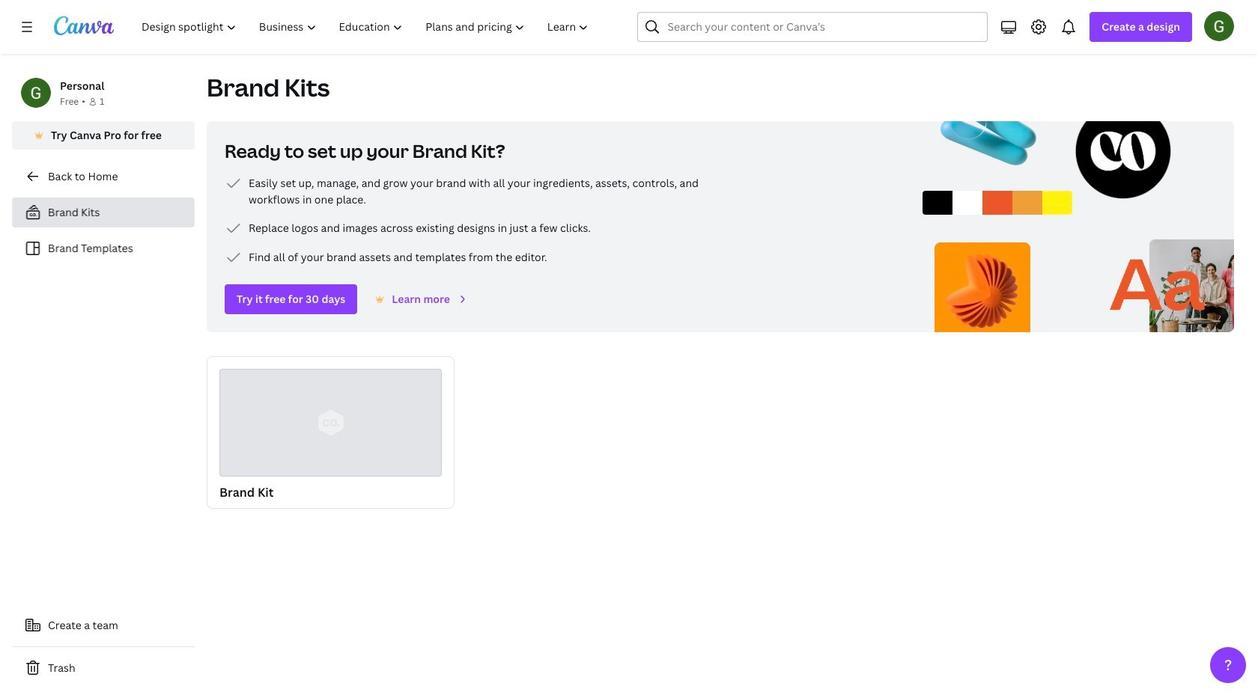 Task type: describe. For each thing, give the bounding box(es) containing it.
1 horizontal spatial list
[[225, 175, 704, 267]]



Task type: locate. For each thing, give the bounding box(es) containing it.
gary orlando image
[[1204, 11, 1234, 41]]

0 horizontal spatial list
[[12, 198, 195, 264]]

list
[[225, 175, 704, 267], [12, 198, 195, 264]]

None search field
[[638, 12, 988, 42]]

top level navigation element
[[132, 12, 602, 42]]

Search search field
[[668, 13, 958, 41]]



Task type: vqa. For each thing, say whether or not it's contained in the screenshot.
text field
no



